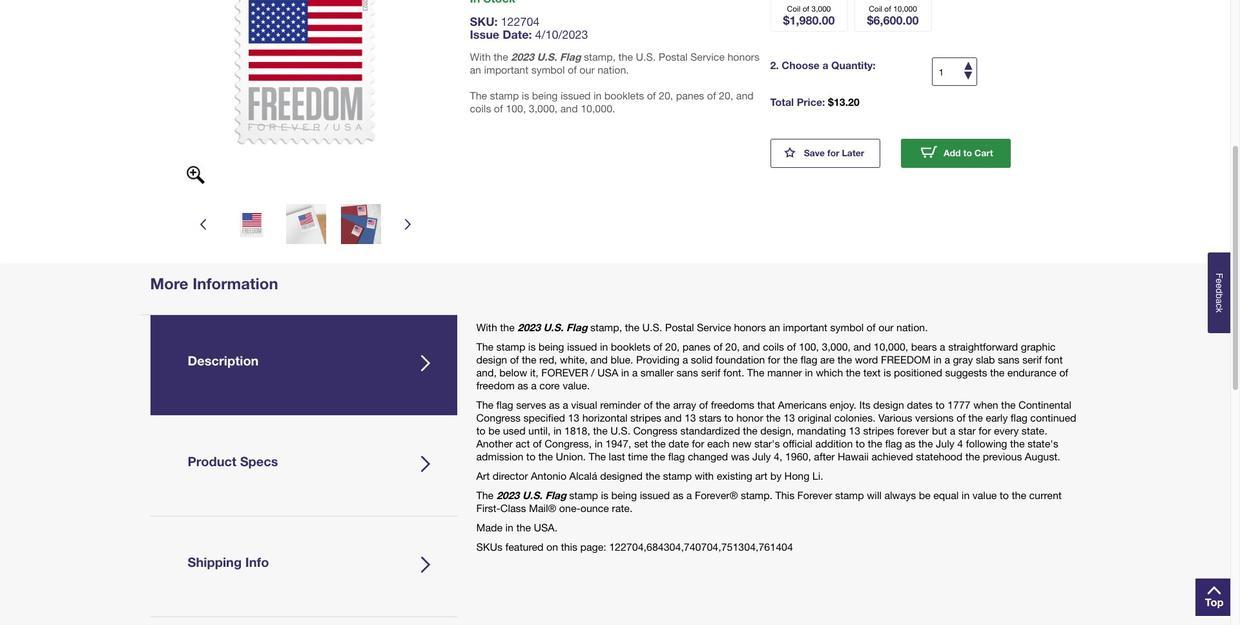 Task type: describe. For each thing, give the bounding box(es) containing it.
more information
[[150, 274, 278, 293]]

graphic
[[1021, 340, 1056, 353]]

the up antonio
[[538, 450, 553, 463]]

to up versions at right
[[935, 399, 945, 411]]

total
[[770, 96, 794, 108]]

flag up the achieved
[[885, 437, 902, 450]]

coil of 10,000 $6,600.00
[[867, 4, 919, 27]]

the up blue.
[[625, 321, 639, 333]]

will
[[867, 489, 882, 501]]

20, up providing
[[665, 340, 680, 353]]

hawaii
[[838, 450, 869, 463]]

u.s. up providing
[[642, 321, 662, 333]]

reminder
[[600, 399, 641, 411]]

flag down date
[[668, 450, 685, 463]]

of inside stamp, the u.s. postal service honors an important symbol of our nation.
[[568, 63, 577, 76]]

being for the stamp is being issued in booklets of 20, panes of 20, and coils of 100, 3,000, and 10,000.
[[532, 89, 558, 102]]

foundation
[[716, 353, 765, 366]]

1 vertical spatial stamp,
[[590, 321, 622, 333]]

the right are
[[837, 353, 852, 366]]

1818,
[[564, 424, 590, 437]]

was
[[731, 450, 749, 463]]

later
[[842, 147, 864, 158]]

flag for with the 2023 u.s. flag stamp, the u.s. postal service honors an important symbol of our nation.
[[566, 321, 587, 333]]

b
[[1214, 293, 1225, 298]]

stamp up the ounce
[[569, 489, 598, 501]]

3,000, for 10,000,
[[822, 340, 851, 353]]

versions
[[915, 412, 954, 424]]

coil of 3,000 $1,980.00
[[783, 4, 835, 27]]

add to cart
[[944, 147, 993, 158]]

and up the foundation
[[743, 340, 760, 353]]

forever
[[897, 424, 929, 437]]

issue
[[470, 27, 499, 41]]

10,000
[[893, 4, 917, 14]]

1 vertical spatial service
[[697, 321, 731, 333]]

the up star
[[968, 412, 983, 424]]

in inside the stamp is being issued in booklets of 20, panes of 20, and coils of 100, 3,000, and 10,000.
[[594, 89, 602, 102]]

americans
[[778, 399, 827, 411]]

manner
[[767, 366, 802, 379]]

the down the foundation
[[747, 366, 764, 379]]

1 vertical spatial postal
[[665, 321, 694, 333]]

and left total
[[736, 89, 754, 102]]

a right bears
[[940, 340, 945, 353]]

the up early
[[1001, 399, 1016, 411]]

previous
[[983, 450, 1022, 463]]

the for the stamp is being issued in booklets of 20, panes of 20, and coils of 100, 3,000, and 10,000, bears a straightforward graphic design of the red, white, and blue. providing a solid foundation for the flag are the word freedom in a gray slab sans serif font and, below it, forever / usa in a smaller sans serif font. the manner in which the text is positioned suggests the endurance of freedom as a core value.
[[476, 340, 494, 353]]

flag inside the stamp is being issued in booklets of 20, panes of 20, and coils of 100, 3,000, and 10,000, bears a straightforward graphic design of the red, white, and blue. providing a solid foundation for the flag are the word freedom in a gray slab sans serif font and, below it, forever / usa in a smaller sans serif font. the manner in which the text is positioned suggests the endurance of freedom as a core value.
[[801, 353, 817, 366]]

panes for 10,000,
[[682, 340, 711, 353]]

postal inside stamp, the u.s. postal service honors an important symbol of our nation.
[[659, 50, 688, 63]]

the inside stamp is being issued as a forever® stamp. this forever stamp will always be equal in value to the current first-class mail® one-ounce rate.
[[1012, 489, 1026, 501]]

existing
[[717, 470, 752, 482]]

1 vertical spatial stripes
[[863, 424, 894, 437]]

for inside the stamp is being issued in booklets of 20, panes of 20, and coils of 100, 3,000, and 10,000, bears a straightforward graphic design of the red, white, and blue. providing a solid foundation for the flag are the word freedom in a gray slab sans serif font and, below it, forever / usa in a smaller sans serif font. the manner in which the text is positioned suggests the endurance of freedom as a core value.
[[768, 353, 780, 366]]

forever
[[541, 366, 588, 379]]

but
[[932, 424, 947, 437]]

time
[[628, 450, 648, 463]]

it,
[[530, 366, 539, 379]]

to up hawaii
[[856, 437, 865, 450]]

be inside the flag serves as a visual reminder of the array of freedoms that americans enjoy. its design dates to 1777 when the continental congress specified 13 horizontal stripes and 13 stars to honor the 13 original colonies. various versions of the early flag continued to be used until, in 1818, the u.s. congress standardized the design, mandating 13 stripes forever but a star for every state. another act of congress, in 1947, set the date for each new star's official addition to the flag as the july 4 following the state's admission to the union. the last time the flag changed was july 4, 1960, after hawaii achieved statehood the previous august.
[[488, 424, 500, 437]]

flag for with the 2023 u.s. flag
[[560, 50, 581, 63]]

the right time
[[651, 450, 665, 463]]

which
[[816, 366, 843, 379]]

flag down freedom
[[496, 399, 513, 411]]

1 horizontal spatial an
[[769, 321, 780, 333]]

u.s. up mail®
[[522, 489, 542, 501]]

positioned
[[894, 366, 942, 379]]

important inside stamp, the u.s. postal service honors an important symbol of our nation.
[[484, 63, 528, 76]]

page:
[[580, 541, 606, 553]]

the up the manner
[[783, 353, 798, 366]]

statehood
[[916, 450, 962, 463]]

antonio
[[531, 470, 566, 482]]

ounce
[[580, 502, 609, 514]]

as down forever
[[905, 437, 916, 450]]

stamp left will
[[835, 489, 864, 501]]

in left which
[[805, 366, 813, 379]]

value
[[972, 489, 997, 501]]

made in the usa.
[[476, 521, 557, 534]]

on
[[546, 541, 558, 553]]

below
[[499, 366, 527, 379]]

as up specified at the bottom of page
[[549, 399, 560, 411]]

solid
[[691, 353, 713, 366]]

the down every
[[1010, 437, 1025, 450]]

13 up design,
[[783, 412, 795, 424]]

13 down colonies.
[[849, 424, 860, 437]]

1 vertical spatial sans
[[676, 366, 698, 379]]

f e e d b a c k button
[[1208, 252, 1230, 333]]

3,000, for 10,000.
[[529, 102, 558, 114]]

the down time
[[645, 470, 660, 482]]

and inside the flag serves as a visual reminder of the array of freedoms that americans enjoy. its design dates to 1777 when the continental congress specified 13 horizontal stripes and 13 stars to honor the 13 original colonies. various versions of the early flag continued to be used until, in 1818, the u.s. congress standardized the design, mandating 13 stripes forever but a star for every state. another act of congress, in 1947, set the date for each new star's official addition to the flag as the july 4 following the state's admission to the union. the last time the flag changed was july 4, 1960, after hawaii achieved statehood the previous august.
[[664, 412, 682, 424]]

20, left total
[[719, 89, 733, 102]]

the down honor
[[743, 424, 758, 437]]

the up below
[[500, 321, 515, 333]]

an inside stamp, the u.s. postal service honors an important symbol of our nation.
[[470, 63, 481, 76]]

design inside the stamp is being issued in booklets of 20, panes of 20, and coils of 100, 3,000, and 10,000, bears a straightforward graphic design of the red, white, and blue. providing a solid foundation for the flag are the word freedom in a gray slab sans serif font and, below it, forever / usa in a smaller sans serif font. the manner in which the text is positioned suggests the endurance of freedom as a core value.
[[476, 353, 507, 366]]

service inside stamp, the u.s. postal service honors an important symbol of our nation.
[[690, 50, 725, 63]]

that
[[757, 399, 775, 411]]

0 vertical spatial july
[[936, 437, 954, 450]]

1 horizontal spatial nation.
[[896, 321, 928, 333]]

add to cart button
[[901, 139, 1011, 168]]

1 vertical spatial congress
[[633, 424, 678, 437]]

the inside stamp, the u.s. postal service honors an important symbol of our nation.
[[618, 50, 633, 63]]

shipping info
[[188, 554, 269, 570]]

issued inside stamp is being issued as a forever® stamp. this forever stamp will always be equal in value to the current first-class mail® one-ounce rate.
[[640, 489, 670, 501]]

straightforward
[[948, 340, 1018, 353]]

coil for $1,980.00
[[787, 4, 800, 14]]

august.
[[1025, 450, 1060, 463]]

information
[[193, 274, 278, 293]]

issued for the stamp is being issued in booklets of 20, panes of 20, and coils of 100, 3,000, and 10,000.
[[561, 89, 591, 102]]

of inside coil of 10,000 $6,600.00
[[884, 4, 891, 14]]

the right set
[[651, 437, 666, 450]]

panes for 10,000.
[[676, 89, 704, 102]]

specified
[[523, 412, 565, 424]]

for up the changed
[[692, 437, 704, 450]]

20, down stamp, the u.s. postal service honors an important symbol of our nation.
[[659, 89, 673, 102]]

freedoms
[[711, 399, 754, 411]]

original
[[798, 412, 831, 424]]

a down blue.
[[632, 366, 638, 379]]

1960,
[[785, 450, 811, 463]]

the up design,
[[766, 412, 781, 424]]

u.s. down 4/10/2023
[[537, 50, 557, 63]]

to down act
[[526, 450, 535, 463]]

for up following at the bottom right
[[979, 424, 991, 437]]

nation. inside stamp, the u.s. postal service honors an important symbol of our nation.
[[598, 63, 629, 76]]

20, up the foundation
[[725, 340, 740, 353]]

another
[[476, 437, 513, 450]]

dates
[[907, 399, 933, 411]]

more
[[150, 274, 188, 293]]

f e e d b a c k
[[1214, 273, 1225, 312]]

the down horizontal on the bottom
[[593, 424, 608, 437]]

font
[[1045, 353, 1063, 366]]

the down slab
[[990, 366, 1005, 379]]

word
[[855, 353, 878, 366]]

mandating
[[797, 424, 846, 437]]

stamp left with
[[663, 470, 692, 482]]

4,
[[774, 450, 782, 463]]

1 horizontal spatial symbol
[[830, 321, 864, 333]]

a down the "it,"
[[531, 379, 537, 392]]

are
[[820, 353, 835, 366]]

the stamp is being issued in booklets of 20, panes of 20, and coils of 100, 3,000, and 10,000, bears a straightforward graphic design of the red, white, and blue. providing a solid foundation for the flag are the word freedom in a gray slab sans serif font and, below it, forever / usa in a smaller sans serif font. the manner in which the text is positioned suggests the endurance of freedom as a core value.
[[476, 340, 1068, 392]]

a left 'visual'
[[563, 399, 568, 411]]

add
[[944, 147, 961, 158]]

the for the 2023 u.s. flag
[[476, 489, 494, 501]]

art
[[755, 470, 767, 482]]

coil for $6,600.00
[[869, 4, 882, 14]]

info
[[245, 554, 269, 570]]

c
[[1214, 303, 1225, 308]]

art
[[476, 470, 490, 482]]

the up the achieved
[[868, 437, 882, 450]]

serves
[[516, 399, 546, 411]]

for right save
[[827, 147, 839, 158]]

last
[[609, 450, 625, 463]]

state.
[[1022, 424, 1047, 437]]

the left last
[[589, 450, 606, 463]]

k
[[1214, 308, 1225, 312]]

hong
[[784, 470, 810, 482]]

when
[[973, 399, 998, 411]]

a right but
[[950, 424, 955, 437]]

slab
[[976, 353, 995, 366]]

a left gray
[[944, 353, 950, 366]]

state's
[[1028, 437, 1058, 450]]

the left array
[[656, 399, 670, 411]]

with the 2023 u.s. flag stamp, the u.s. postal service honors an important symbol of our nation.
[[476, 321, 928, 333]]

various
[[878, 412, 912, 424]]

honors inside stamp, the u.s. postal service honors an important symbol of our nation.
[[728, 50, 759, 63]]

the down issue
[[494, 50, 508, 63]]

a inside stamp is being issued as a forever® stamp. this forever stamp will always be equal in value to the current first-class mail® one-ounce rate.
[[686, 489, 692, 501]]

sku:
[[470, 14, 498, 29]]

this
[[561, 541, 577, 553]]

stamp inside the stamp is being issued in booklets of 20, panes of 20, and coils of 100, 3,000, and 10,000, bears a straightforward graphic design of the red, white, and blue. providing a solid foundation for the flag are the word freedom in a gray slab sans serif font and, below it, forever / usa in a smaller sans serif font. the manner in which the text is positioned suggests the endurance of freedom as a core value.
[[496, 340, 525, 353]]

is inside stamp is being issued as a forever® stamp. this forever stamp will always be equal in value to the current first-class mail® one-ounce rate.
[[601, 489, 608, 501]]



Task type: locate. For each thing, give the bounding box(es) containing it.
1 vertical spatial our
[[878, 321, 894, 333]]

0 horizontal spatial july
[[752, 450, 771, 463]]

our
[[580, 63, 595, 76], [878, 321, 894, 333]]

sans right slab
[[998, 353, 1020, 366]]

to inside stamp is being issued as a forever® stamp. this forever stamp will always be equal in value to the current first-class mail® one-ounce rate.
[[1000, 489, 1009, 501]]

100, for 10,000,
[[799, 340, 819, 353]]

None number field
[[932, 58, 977, 86]]

design up and,
[[476, 353, 507, 366]]

for up the manner
[[768, 353, 780, 366]]

0 vertical spatial being
[[532, 89, 558, 102]]

quantity:
[[831, 59, 876, 71]]

1 horizontal spatial 3,000,
[[822, 340, 851, 353]]

a left solid
[[682, 353, 688, 366]]

stamp up below
[[496, 340, 525, 353]]

early
[[986, 412, 1008, 424]]

as inside the stamp is being issued in booklets of 20, panes of 20, and coils of 100, 3,000, and 10,000, bears a straightforward graphic design of the red, white, and blue. providing a solid foundation for the flag are the word freedom in a gray slab sans serif font and, below it, forever / usa in a smaller sans serif font. the manner in which the text is positioned suggests the endurance of freedom as a core value.
[[517, 379, 528, 392]]

always
[[884, 489, 916, 501]]

congress
[[476, 412, 521, 424], [633, 424, 678, 437]]

in down bears
[[934, 353, 942, 366]]

by
[[770, 470, 782, 482]]

1 vertical spatial be
[[919, 489, 931, 501]]

e up d
[[1214, 278, 1225, 283]]

1 coil from the left
[[787, 4, 800, 14]]

art director antonio alcalá designed the stamp with existing art by hong li.
[[476, 470, 823, 482]]

0 horizontal spatial design
[[476, 353, 507, 366]]

issued up 10,000.
[[561, 89, 591, 102]]

coil
[[787, 4, 800, 14], [869, 4, 882, 14]]

coils inside the stamp is being issued in booklets of 20, panes of 20, and coils of 100, 3,000, and 10,000, bears a straightforward graphic design of the red, white, and blue. providing a solid foundation for the flag are the word freedom in a gray slab sans serif font and, below it, forever / usa in a smaller sans serif font. the manner in which the text is positioned suggests the endurance of freedom as a core value.
[[763, 340, 784, 353]]

stamp, down 4/10/2023
[[584, 50, 616, 63]]

as down below
[[517, 379, 528, 392]]

a inside button
[[1214, 298, 1225, 303]]

coil left 3,000
[[787, 4, 800, 14]]

1 horizontal spatial july
[[936, 437, 954, 450]]

and down array
[[664, 412, 682, 424]]

coil left 10,000
[[869, 4, 882, 14]]

stamp, inside stamp, the u.s. postal service honors an important symbol of our nation.
[[584, 50, 616, 63]]

stripes up set
[[630, 412, 661, 424]]

100, for 10,000.
[[506, 102, 526, 114]]

3,000, up are
[[822, 340, 851, 353]]

issued up white,
[[567, 340, 597, 353]]

important down with the 2023 u.s. flag
[[484, 63, 528, 76]]

the
[[494, 50, 508, 63], [618, 50, 633, 63], [500, 321, 515, 333], [625, 321, 639, 333], [522, 353, 536, 366], [783, 353, 798, 366], [837, 353, 852, 366], [846, 366, 860, 379], [990, 366, 1005, 379], [656, 399, 670, 411], [1001, 399, 1016, 411], [766, 412, 781, 424], [968, 412, 983, 424], [593, 424, 608, 437], [743, 424, 758, 437], [651, 437, 666, 450], [868, 437, 882, 450], [918, 437, 933, 450], [1010, 437, 1025, 450], [538, 450, 553, 463], [651, 450, 665, 463], [965, 450, 980, 463], [645, 470, 660, 482], [1012, 489, 1026, 501], [516, 521, 531, 534]]

0 horizontal spatial our
[[580, 63, 595, 76]]

with for with the 2023 u.s. flag
[[470, 50, 491, 63]]

mail®
[[529, 502, 556, 514]]

shipping info button
[[150, 517, 457, 617]]

providing
[[636, 353, 680, 366]]

0 vertical spatial flag
[[560, 50, 581, 63]]

3,000, inside the stamp is being issued in booklets of 20, panes of 20, and coils of 100, 3,000, and 10,000, bears a straightforward graphic design of the red, white, and blue. providing a solid foundation for the flag are the word freedom in a gray slab sans serif font and, below it, forever / usa in a smaller sans serif font. the manner in which the text is positioned suggests the endurance of freedom as a core value.
[[822, 340, 851, 353]]

1 vertical spatial serif
[[701, 366, 721, 379]]

be inside stamp is being issued as a forever® stamp. this forever stamp will always be equal in value to the current first-class mail® one-ounce rate.
[[919, 489, 931, 501]]

stamp inside the stamp is being issued in booklets of 20, panes of 20, and coils of 100, 3,000, and 10,000.
[[490, 89, 519, 102]]

122704
[[501, 14, 540, 29]]

1 vertical spatial 3,000,
[[822, 340, 851, 353]]

the down word
[[846, 366, 860, 379]]

be left equal
[[919, 489, 931, 501]]

the down forever
[[918, 437, 933, 450]]

date:
[[503, 27, 532, 41]]

0 horizontal spatial congress
[[476, 412, 521, 424]]

2 vertical spatial being
[[611, 489, 637, 501]]

1 horizontal spatial coils
[[763, 340, 784, 353]]

stamp, the u.s. postal service honors an important symbol of our nation.
[[470, 50, 759, 76]]

forever®
[[695, 489, 738, 501]]

coil inside coil of 10,000 $6,600.00
[[869, 4, 882, 14]]

design,
[[760, 424, 794, 437]]

flag up mail®
[[545, 489, 566, 501]]

1 horizontal spatial design
[[873, 399, 904, 411]]

honors left 2.
[[728, 50, 759, 63]]

an down issue
[[470, 63, 481, 76]]

2 vertical spatial flag
[[545, 489, 566, 501]]

july down but
[[936, 437, 954, 450]]

of inside coil of 3,000 $1,980.00
[[803, 4, 809, 14]]

100,
[[506, 102, 526, 114], [799, 340, 819, 353]]

0 vertical spatial coils
[[470, 102, 491, 114]]

changed
[[688, 450, 728, 463]]

skus
[[476, 541, 503, 553]]

2023 for with the 2023 u.s. flag stamp, the u.s. postal service honors an important symbol of our nation.
[[517, 321, 540, 333]]

$6,600.00
[[867, 13, 919, 27]]

symbol
[[531, 63, 565, 76], [830, 321, 864, 333]]

3,000, down with the 2023 u.s. flag
[[529, 102, 558, 114]]

designed
[[600, 470, 643, 482]]

1947,
[[606, 437, 631, 450]]

back to top image
[[1194, 577, 1230, 618]]

product
[[188, 454, 236, 469]]

symbol inside stamp, the u.s. postal service honors an important symbol of our nation.
[[531, 63, 565, 76]]

1 vertical spatial 100,
[[799, 340, 819, 353]]

0 vertical spatial issued
[[561, 89, 591, 102]]

0 horizontal spatial 100,
[[506, 102, 526, 114]]

symbol up word
[[830, 321, 864, 333]]

the inside the stamp is being issued in booklets of 20, panes of 20, and coils of 100, 3,000, and 10,000.
[[470, 89, 487, 102]]

u.s. inside the flag serves as a visual reminder of the array of freedoms that americans enjoy. its design dates to 1777 when the continental congress specified 13 horizontal stripes and 13 stars to honor the 13 original colonies. various versions of the early flag continued to be used until, in 1818, the u.s. congress standardized the design, mandating 13 stripes forever but a star for every state. another act of congress, in 1947, set the date for each new star's official addition to the flag as the july 4 following the state's admission to the union. the last time the flag changed was july 4, 1960, after hawaii achieved statehood the previous august.
[[611, 424, 630, 437]]

booklets inside the stamp is being issued in booklets of 20, panes of 20, and coils of 100, 3,000, and 10,000.
[[604, 89, 644, 102]]

13 down array
[[685, 412, 696, 424]]

star
[[958, 424, 976, 437]]

made
[[476, 521, 503, 534]]

1 vertical spatial nation.
[[896, 321, 928, 333]]

1 horizontal spatial 100,
[[799, 340, 819, 353]]

0 vertical spatial design
[[476, 353, 507, 366]]

product specs button
[[150, 416, 457, 516]]

in
[[594, 89, 602, 102], [600, 340, 608, 353], [934, 353, 942, 366], [621, 366, 629, 379], [805, 366, 813, 379], [553, 424, 562, 437], [595, 437, 603, 450], [962, 489, 970, 501], [505, 521, 513, 534]]

important up are
[[783, 321, 827, 333]]

zoom image
[[186, 165, 205, 185]]

stamp down with the 2023 u.s. flag
[[490, 89, 519, 102]]

current
[[1029, 489, 1062, 501]]

red,
[[539, 353, 557, 366]]

flag left are
[[801, 353, 817, 366]]

stripes down various
[[863, 424, 894, 437]]

0 vertical spatial stamp,
[[584, 50, 616, 63]]

stamp.
[[741, 489, 772, 501]]

in up congress,
[[553, 424, 562, 437]]

1 vertical spatial with
[[476, 321, 497, 333]]

and,
[[476, 366, 497, 379]]

smaller
[[641, 366, 674, 379]]

0 vertical spatial with
[[470, 50, 491, 63]]

u.s. up the stamp is being issued in booklets of 20, panes of 20, and coils of 100, 3,000, and 10,000.
[[636, 50, 656, 63]]

0 horizontal spatial coils
[[470, 102, 491, 114]]

0 vertical spatial 100,
[[506, 102, 526, 114]]

sans down solid
[[676, 366, 698, 379]]

1 vertical spatial booklets
[[611, 340, 651, 353]]

0 vertical spatial stripes
[[630, 412, 661, 424]]

0 vertical spatial congress
[[476, 412, 521, 424]]

1 horizontal spatial important
[[783, 321, 827, 333]]

1 vertical spatial 2023
[[517, 321, 540, 333]]

0 horizontal spatial sans
[[676, 366, 698, 379]]

booklets up 10,000.
[[604, 89, 644, 102]]

the
[[470, 89, 487, 102], [476, 340, 494, 353], [747, 366, 764, 379], [476, 399, 494, 411], [589, 450, 606, 463], [476, 489, 494, 501]]

100, inside the stamp is being issued in booklets of 20, panes of 20, and coils of 100, 3,000, and 10,000, bears a straightforward graphic design of the red, white, and blue. providing a solid foundation for the flag are the word freedom in a gray slab sans serif font and, below it, forever / usa in a smaller sans serif font. the manner in which the text is positioned suggests the endurance of freedom as a core value.
[[799, 340, 819, 353]]

being inside the stamp is being issued in booklets of 20, panes of 20, and coils of 100, 3,000, and 10,000, bears a straightforward graphic design of the red, white, and blue. providing a solid foundation for the flag are the word freedom in a gray slab sans serif font and, below it, forever / usa in a smaller sans serif font. the manner in which the text is positioned suggests the endurance of freedom as a core value.
[[539, 340, 564, 353]]

1 horizontal spatial coil
[[869, 4, 882, 14]]

u.s. up red,
[[543, 321, 563, 333]]

0 vertical spatial an
[[470, 63, 481, 76]]

to up another
[[476, 424, 486, 437]]

panes inside the stamp is being issued in booklets of 20, panes of 20, and coils of 100, 3,000, and 10,000, bears a straightforward graphic design of the red, white, and blue. providing a solid foundation for the flag are the word freedom in a gray slab sans serif font and, below it, forever / usa in a smaller sans serif font. the manner in which the text is positioned suggests the endurance of freedom as a core value.
[[682, 340, 711, 353]]

3,000, inside the stamp is being issued in booklets of 20, panes of 20, and coils of 100, 3,000, and 10,000.
[[529, 102, 558, 114]]

0 vertical spatial honors
[[728, 50, 759, 63]]

the up first-
[[476, 489, 494, 501]]

new
[[732, 437, 752, 450]]

array
[[673, 399, 696, 411]]

$1,980.00
[[783, 13, 835, 27]]

1 vertical spatial panes
[[682, 340, 711, 353]]

nation. up bears
[[896, 321, 928, 333]]

2023 down date:
[[511, 50, 534, 63]]

0 vertical spatial serif
[[1022, 353, 1042, 366]]

honors up the foundation
[[734, 321, 766, 333]]

an
[[470, 63, 481, 76], [769, 321, 780, 333]]

with for with the 2023 u.s. flag stamp, the u.s. postal service honors an important symbol of our nation.
[[476, 321, 497, 333]]

symbol down with the 2023 u.s. flag
[[531, 63, 565, 76]]

13
[[568, 412, 579, 424], [685, 412, 696, 424], [783, 412, 795, 424], [849, 424, 860, 437]]

u.s. inside stamp, the u.s. postal service honors an important symbol of our nation.
[[636, 50, 656, 63]]

in left 1947,
[[595, 437, 603, 450]]

stamp is being issued as a forever® stamp. this forever stamp will always be equal in value to the current first-class mail® one-ounce rate.
[[476, 489, 1062, 514]]

1 vertical spatial july
[[752, 450, 771, 463]]

flag up white,
[[566, 321, 587, 333]]

li.
[[812, 470, 823, 482]]

the up the "it,"
[[522, 353, 536, 366]]

1 vertical spatial important
[[783, 321, 827, 333]]

0 vertical spatial sans
[[998, 353, 1020, 366]]

usa
[[597, 366, 618, 379]]

0 horizontal spatial 3,000,
[[529, 102, 558, 114]]

in down class
[[505, 521, 513, 534]]

1 vertical spatial flag
[[566, 321, 587, 333]]

issued inside the stamp is being issued in booklets of 20, panes of 20, and coils of 100, 3,000, and 10,000.
[[561, 89, 591, 102]]

and up word
[[853, 340, 871, 353]]

nation. up the stamp is being issued in booklets of 20, panes of 20, and coils of 100, 3,000, and 10,000.
[[598, 63, 629, 76]]

u.s. flag 2023 stamps image
[[186, 0, 425, 185]]

act
[[516, 437, 530, 450]]

booklets for the stamp is being issued in booklets of 20, panes of 20, and coils of 100, 3,000, and 10,000.
[[604, 89, 644, 102]]

blue.
[[611, 353, 633, 366]]

the up the stamp is being issued in booklets of 20, panes of 20, and coils of 100, 3,000, and 10,000.
[[618, 50, 633, 63]]

class
[[500, 502, 526, 514]]

0 vertical spatial 2023
[[511, 50, 534, 63]]

to inside button
[[963, 147, 972, 158]]

0 horizontal spatial symbol
[[531, 63, 565, 76]]

0 horizontal spatial serif
[[701, 366, 721, 379]]

issued for the stamp is being issued in booklets of 20, panes of 20, and coils of 100, 3,000, and 10,000, bears a straightforward graphic design of the red, white, and blue. providing a solid foundation for the flag are the word freedom in a gray slab sans serif font and, below it, forever / usa in a smaller sans serif font. the manner in which the text is positioned suggests the endurance of freedom as a core value.
[[567, 340, 597, 353]]

design up various
[[873, 399, 904, 411]]

forever
[[797, 489, 832, 501]]

20,
[[659, 89, 673, 102], [719, 89, 733, 102], [665, 340, 680, 353], [725, 340, 740, 353]]

in inside stamp is being issued as a forever® stamp. this forever stamp will always be equal in value to the current first-class mail® one-ounce rate.
[[962, 489, 970, 501]]

and up / on the bottom left of the page
[[590, 353, 608, 366]]

0 horizontal spatial coil
[[787, 4, 800, 14]]

after
[[814, 450, 835, 463]]

our inside stamp, the u.s. postal service honors an important symbol of our nation.
[[580, 63, 595, 76]]

e
[[1214, 278, 1225, 283], [1214, 283, 1225, 288]]

13 up 1818,
[[568, 412, 579, 424]]

to right add
[[963, 147, 972, 158]]

booklets inside the stamp is being issued in booklets of 20, panes of 20, and coils of 100, 3,000, and 10,000, bears a straightforward graphic design of the red, white, and blue. providing a solid foundation for the flag are the word freedom in a gray slab sans serif font and, below it, forever / usa in a smaller sans serif font. the manner in which the text is positioned suggests the endurance of freedom as a core value.
[[611, 340, 651, 353]]

2023 for with the 2023 u.s. flag
[[511, 50, 534, 63]]

the down following at the bottom right
[[965, 450, 980, 463]]

0 vertical spatial 3,000,
[[529, 102, 558, 114]]

description button
[[150, 315, 457, 415]]

the up and,
[[476, 340, 494, 353]]

as
[[517, 379, 528, 392], [549, 399, 560, 411], [905, 437, 916, 450], [673, 489, 683, 501]]

1 horizontal spatial be
[[919, 489, 931, 501]]

1 horizontal spatial stripes
[[863, 424, 894, 437]]

0 vertical spatial booklets
[[604, 89, 644, 102]]

1 vertical spatial coils
[[763, 340, 784, 353]]

the left current
[[1012, 489, 1026, 501]]

panes
[[676, 89, 704, 102], [682, 340, 711, 353]]

panes inside the stamp is being issued in booklets of 20, panes of 20, and coils of 100, 3,000, and 10,000.
[[676, 89, 704, 102]]

0 vertical spatial nation.
[[598, 63, 629, 76]]

0 vertical spatial our
[[580, 63, 595, 76]]

with up and,
[[476, 321, 497, 333]]

bears
[[911, 340, 937, 353]]

is up the ounce
[[601, 489, 608, 501]]

is up the "it,"
[[528, 340, 536, 353]]

service
[[690, 50, 725, 63], [697, 321, 731, 333]]

specs
[[240, 454, 278, 469]]

100, inside the stamp is being issued in booklets of 20, panes of 20, and coils of 100, 3,000, and 10,000.
[[506, 102, 526, 114]]

is inside the stamp is being issued in booklets of 20, panes of 20, and coils of 100, 3,000, and 10,000.
[[522, 89, 529, 102]]

0 horizontal spatial important
[[484, 63, 528, 76]]

a left forever®
[[686, 489, 692, 501]]

with
[[695, 470, 714, 482]]

the down with the 2023 u.s. flag
[[470, 89, 487, 102]]

2 vertical spatial 2023
[[496, 489, 519, 501]]

0 horizontal spatial stripes
[[630, 412, 661, 424]]

1 horizontal spatial sans
[[998, 353, 1020, 366]]

f
[[1214, 273, 1225, 278]]

coils for 10,000,
[[763, 340, 784, 353]]

font.
[[723, 366, 744, 379]]

the for the flag serves as a visual reminder of the array of freedoms that americans enjoy. its design dates to 1777 when the continental congress specified 13 horizontal stripes and 13 stars to honor the 13 original colonies. various versions of the early flag continued to be used until, in 1818, the u.s. congress standardized the design, mandating 13 stripes forever but a star for every state. another act of congress, in 1947, set the date for each new star's official addition to the flag as the july 4 following the state's admission to the union. the last time the flag changed was july 4, 1960, after hawaii achieved statehood the previous august.
[[476, 399, 494, 411]]

used
[[503, 424, 526, 437]]

being inside stamp is being issued as a forever® stamp. this forever stamp will always be equal in value to the current first-class mail® one-ounce rate.
[[611, 489, 637, 501]]

honor
[[736, 412, 763, 424]]

is down with the 2023 u.s. flag
[[522, 89, 529, 102]]

enjoy.
[[830, 399, 856, 411]]

2 vertical spatial issued
[[640, 489, 670, 501]]

in up 10,000.
[[594, 89, 602, 102]]

shipping
[[188, 554, 242, 570]]

1 vertical spatial honors
[[734, 321, 766, 333]]

coils for 10,000.
[[470, 102, 491, 114]]

1 vertical spatial an
[[769, 321, 780, 333]]

10,000,
[[874, 340, 908, 353]]

1 horizontal spatial congress
[[633, 424, 678, 437]]

the for the stamp is being issued in booklets of 20, panes of 20, and coils of 100, 3,000, and 10,000.
[[470, 89, 487, 102]]

1 vertical spatial being
[[539, 340, 564, 353]]

design inside the flag serves as a visual reminder of the array of freedoms that americans enjoy. its design dates to 1777 when the continental congress specified 13 horizontal stripes and 13 stars to honor the 13 original colonies. various versions of the early flag continued to be used until, in 1818, the u.s. congress standardized the design, mandating 13 stripes forever but a star for every state. another act of congress, in 1947, set the date for each new star's official addition to the flag as the july 4 following the state's admission to the union. the last time the flag changed was july 4, 1960, after hawaii achieved statehood the previous august.
[[873, 399, 904, 411]]

stars
[[699, 412, 721, 424]]

1 vertical spatial issued
[[567, 340, 597, 353]]

2 e from the top
[[1214, 283, 1225, 288]]

coil inside coil of 3,000 $1,980.00
[[787, 4, 800, 14]]

100, up which
[[799, 340, 819, 353]]

is right 'text'
[[884, 366, 891, 379]]

colonies.
[[834, 412, 876, 424]]

0 vertical spatial panes
[[676, 89, 704, 102]]

congress up set
[[633, 424, 678, 437]]

freedom
[[476, 379, 515, 392]]

being inside the stamp is being issued in booklets of 20, panes of 20, and coils of 100, 3,000, and 10,000.
[[532, 89, 558, 102]]

1 vertical spatial symbol
[[830, 321, 864, 333]]

in left value
[[962, 489, 970, 501]]

and left 10,000.
[[560, 102, 578, 114]]

0 vertical spatial important
[[484, 63, 528, 76]]

1 vertical spatial design
[[873, 399, 904, 411]]

in up usa
[[600, 340, 608, 353]]

our up 10,000.
[[580, 63, 595, 76]]

a right "choose"
[[822, 59, 828, 71]]

save for later
[[804, 147, 864, 158]]

0 horizontal spatial nation.
[[598, 63, 629, 76]]

text
[[863, 366, 881, 379]]

to down freedoms
[[724, 412, 734, 424]]

100, down with the 2023 u.s. flag
[[506, 102, 526, 114]]

122704,684304,740704,751304,761404
[[609, 541, 793, 553]]

the up featured
[[516, 521, 531, 534]]

issued inside the stamp is being issued in booklets of 20, panes of 20, and coils of 100, 3,000, and 10,000, bears a straightforward graphic design of the red, white, and blue. providing a solid foundation for the flag are the word freedom in a gray slab sans serif font and, below it, forever / usa in a smaller sans serif font. the manner in which the text is positioned suggests the endurance of freedom as a core value.
[[567, 340, 597, 353]]

being for the stamp is being issued in booklets of 20, panes of 20, and coils of 100, 3,000, and 10,000, bears a straightforward graphic design of the red, white, and blue. providing a solid foundation for the flag are the word freedom in a gray slab sans serif font and, below it, forever / usa in a smaller sans serif font. the manner in which the text is positioned suggests the endurance of freedom as a core value.
[[539, 340, 564, 353]]

visual
[[571, 399, 597, 411]]

0 vertical spatial service
[[690, 50, 725, 63]]

white,
[[560, 353, 588, 366]]

as inside stamp is being issued as a forever® stamp. this forever stamp will always be equal in value to the current first-class mail® one-ounce rate.
[[673, 489, 683, 501]]

0 vertical spatial be
[[488, 424, 500, 437]]

in down blue.
[[621, 366, 629, 379]]

$
[[828, 96, 834, 108]]

0 vertical spatial symbol
[[531, 63, 565, 76]]

1 horizontal spatial serif
[[1022, 353, 1042, 366]]

its
[[859, 399, 870, 411]]

0 vertical spatial postal
[[659, 50, 688, 63]]

2 coil from the left
[[869, 4, 882, 14]]

coils inside the stamp is being issued in booklets of 20, panes of 20, and coils of 100, 3,000, and 10,000.
[[470, 102, 491, 114]]

flag up every
[[1011, 412, 1028, 424]]

union.
[[556, 450, 586, 463]]

0 horizontal spatial an
[[470, 63, 481, 76]]

0 horizontal spatial be
[[488, 424, 500, 437]]

with down issue
[[470, 50, 491, 63]]

suggests
[[945, 366, 987, 379]]

1 e from the top
[[1214, 278, 1225, 283]]

flag
[[560, 50, 581, 63], [566, 321, 587, 333], [545, 489, 566, 501]]

booklets for the stamp is being issued in booklets of 20, panes of 20, and coils of 100, 3,000, and 10,000, bears a straightforward graphic design of the red, white, and blue. providing a solid foundation for the flag are the word freedom in a gray slab sans serif font and, below it, forever / usa in a smaller sans serif font. the manner in which the text is positioned suggests the endurance of freedom as a core value.
[[611, 340, 651, 353]]

1 horizontal spatial our
[[878, 321, 894, 333]]



Task type: vqa. For each thing, say whether or not it's contained in the screenshot.
sixth the x from right
no



